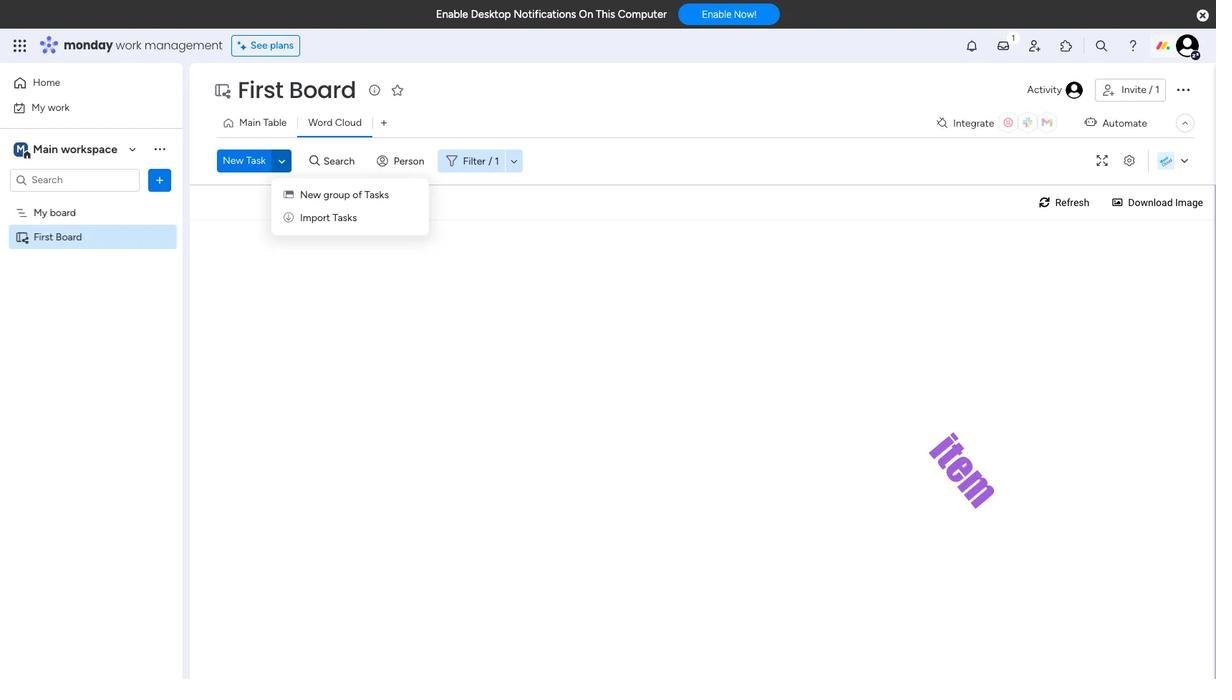Task type: vqa. For each thing, say whether or not it's contained in the screenshot.
Update feed "image"
no



Task type: locate. For each thing, give the bounding box(es) containing it.
list box containing my board
[[0, 198, 183, 443]]

tasks right of
[[365, 189, 389, 201]]

invite members image
[[1028, 39, 1042, 53]]

0 vertical spatial first board
[[238, 74, 356, 106]]

1 vertical spatial work
[[48, 101, 70, 114]]

my work button
[[9, 96, 154, 119]]

my inside button
[[32, 101, 45, 114]]

my work
[[32, 101, 70, 114]]

group image
[[284, 189, 294, 201]]

new inside 'button'
[[223, 155, 244, 167]]

select product image
[[13, 39, 27, 53]]

work inside button
[[48, 101, 70, 114]]

1 vertical spatial 1
[[495, 155, 499, 167]]

first down my board
[[34, 231, 53, 243]]

1 horizontal spatial board
[[289, 74, 356, 106]]

import tasks
[[300, 212, 357, 224]]

options image
[[1175, 81, 1192, 98], [153, 173, 167, 187]]

/
[[1149, 84, 1153, 96], [489, 155, 493, 167]]

0 vertical spatial shareable board image
[[213, 82, 231, 99]]

0 vertical spatial 1
[[1156, 84, 1160, 96]]

1 vertical spatial tasks
[[333, 212, 357, 224]]

cloud
[[335, 117, 362, 129]]

enable left desktop at left top
[[436, 8, 468, 21]]

monday work management
[[64, 37, 223, 54]]

on
[[579, 8, 593, 21]]

0 horizontal spatial tasks
[[333, 212, 357, 224]]

enable now!
[[702, 9, 757, 20]]

board
[[289, 74, 356, 106], [56, 231, 82, 243]]

1 horizontal spatial shareable board image
[[213, 82, 231, 99]]

notifications
[[514, 8, 576, 21]]

monday
[[64, 37, 113, 54]]

options image down workspace options icon
[[153, 173, 167, 187]]

enable inside enable now! button
[[702, 9, 732, 20]]

home
[[33, 77, 60, 89]]

0 horizontal spatial board
[[56, 231, 82, 243]]

activity
[[1027, 84, 1062, 96]]

options image up collapse board header image
[[1175, 81, 1192, 98]]

0 horizontal spatial enable
[[436, 8, 468, 21]]

filter
[[463, 155, 486, 167]]

1 horizontal spatial 1
[[1156, 84, 1160, 96]]

0 vertical spatial main
[[239, 117, 261, 129]]

First Board field
[[234, 74, 360, 106]]

0 horizontal spatial first board
[[34, 231, 82, 243]]

desktop
[[471, 8, 511, 21]]

first board down my board
[[34, 231, 82, 243]]

integrate
[[953, 117, 995, 129]]

work for monday
[[116, 37, 142, 54]]

/ for invite
[[1149, 84, 1153, 96]]

work down home on the left top of page
[[48, 101, 70, 114]]

1 vertical spatial main
[[33, 142, 58, 156]]

word cloud button
[[298, 112, 373, 135]]

0 vertical spatial first
[[238, 74, 283, 106]]

main for main table
[[239, 117, 261, 129]]

now!
[[734, 9, 757, 20]]

enable desktop notifications on this computer
[[436, 8, 667, 21]]

first board up the table
[[238, 74, 356, 106]]

jacob simon image
[[1176, 34, 1199, 57]]

1 horizontal spatial new
[[300, 189, 321, 201]]

1 horizontal spatial /
[[1149, 84, 1153, 96]]

0 horizontal spatial first
[[34, 231, 53, 243]]

1 vertical spatial shareable board image
[[15, 230, 29, 244]]

0 horizontal spatial 1
[[495, 155, 499, 167]]

1 for filter / 1
[[495, 155, 499, 167]]

tasks
[[365, 189, 389, 201], [333, 212, 357, 224]]

main left the table
[[239, 117, 261, 129]]

new right group "image"
[[300, 189, 321, 201]]

0 horizontal spatial main
[[33, 142, 58, 156]]

shareable board image
[[213, 82, 231, 99], [15, 230, 29, 244]]

add view image
[[381, 118, 387, 129]]

main workspace
[[33, 142, 117, 156]]

main
[[239, 117, 261, 129], [33, 142, 58, 156]]

1 horizontal spatial options image
[[1175, 81, 1192, 98]]

new group of tasks
[[300, 189, 389, 201]]

autopilot image
[[1085, 113, 1097, 132]]

person button
[[371, 150, 433, 173]]

list box
[[0, 198, 183, 443]]

new task
[[223, 155, 266, 167]]

notifications image
[[965, 39, 979, 53]]

help image
[[1126, 39, 1140, 53]]

main inside button
[[239, 117, 261, 129]]

0 vertical spatial /
[[1149, 84, 1153, 96]]

table
[[263, 117, 287, 129]]

enable for enable now!
[[702, 9, 732, 20]]

1 horizontal spatial work
[[116, 37, 142, 54]]

enable
[[436, 8, 468, 21], [702, 9, 732, 20]]

1 horizontal spatial enable
[[702, 9, 732, 20]]

0 vertical spatial board
[[289, 74, 356, 106]]

0 horizontal spatial new
[[223, 155, 244, 167]]

0 horizontal spatial /
[[489, 155, 493, 167]]

0 horizontal spatial shareable board image
[[15, 230, 29, 244]]

board down the board
[[56, 231, 82, 243]]

work
[[116, 37, 142, 54], [48, 101, 70, 114]]

0 vertical spatial new
[[223, 155, 244, 167]]

1
[[1156, 84, 1160, 96], [495, 155, 499, 167]]

see plans button
[[231, 35, 300, 57]]

board up word
[[289, 74, 356, 106]]

first board
[[238, 74, 356, 106], [34, 231, 82, 243]]

main table
[[239, 117, 287, 129]]

1 vertical spatial board
[[56, 231, 82, 243]]

tasks down the new group of tasks
[[333, 212, 357, 224]]

1 horizontal spatial tasks
[[365, 189, 389, 201]]

main right workspace image
[[33, 142, 58, 156]]

my down home on the left top of page
[[32, 101, 45, 114]]

1 left arrow down image
[[495, 155, 499, 167]]

1 inside button
[[1156, 84, 1160, 96]]

main inside workspace selection element
[[33, 142, 58, 156]]

Search in workspace field
[[30, 172, 120, 188]]

filter / 1
[[463, 155, 499, 167]]

work right monday
[[116, 37, 142, 54]]

option
[[0, 200, 183, 203]]

invite / 1
[[1122, 84, 1160, 96]]

person
[[394, 155, 424, 167]]

see plans
[[251, 39, 294, 52]]

1 right invite
[[1156, 84, 1160, 96]]

1 vertical spatial new
[[300, 189, 321, 201]]

enable left now!
[[702, 9, 732, 20]]

move to image
[[284, 212, 294, 224]]

workspace
[[61, 142, 117, 156]]

apps image
[[1059, 39, 1074, 53]]

my left the board
[[34, 207, 47, 219]]

add to favorites image
[[391, 83, 405, 97]]

new left the task
[[223, 155, 244, 167]]

1 horizontal spatial main
[[239, 117, 261, 129]]

0 vertical spatial work
[[116, 37, 142, 54]]

management
[[145, 37, 223, 54]]

0 horizontal spatial options image
[[153, 173, 167, 187]]

my
[[32, 101, 45, 114], [34, 207, 47, 219]]

task
[[246, 155, 266, 167]]

word cloud
[[308, 117, 362, 129]]

0 vertical spatial my
[[32, 101, 45, 114]]

/ right filter
[[489, 155, 493, 167]]

0 horizontal spatial work
[[48, 101, 70, 114]]

open full screen image
[[1091, 156, 1114, 167]]

0 vertical spatial options image
[[1175, 81, 1192, 98]]

first up main table
[[238, 74, 283, 106]]

/ right invite
[[1149, 84, 1153, 96]]

1 vertical spatial first board
[[34, 231, 82, 243]]

/ inside button
[[1149, 84, 1153, 96]]

1 vertical spatial /
[[489, 155, 493, 167]]

first
[[238, 74, 283, 106], [34, 231, 53, 243]]

search everything image
[[1095, 39, 1109, 53]]

automate
[[1103, 117, 1148, 129]]

1 vertical spatial my
[[34, 207, 47, 219]]

new
[[223, 155, 244, 167], [300, 189, 321, 201]]



Task type: describe. For each thing, give the bounding box(es) containing it.
main table button
[[217, 112, 298, 135]]

import
[[300, 212, 330, 224]]

see
[[251, 39, 268, 52]]

word
[[308, 117, 333, 129]]

Search field
[[320, 151, 363, 171]]

board
[[50, 207, 76, 219]]

invite / 1 button
[[1095, 79, 1166, 102]]

activity button
[[1022, 79, 1090, 102]]

collapse board header image
[[1180, 117, 1191, 129]]

computer
[[618, 8, 667, 21]]

my board
[[34, 207, 76, 219]]

v2 search image
[[310, 153, 320, 169]]

1 for invite / 1
[[1156, 84, 1160, 96]]

workspace image
[[14, 141, 28, 157]]

my for my board
[[34, 207, 47, 219]]

angle down image
[[278, 156, 285, 167]]

enable for enable desktop notifications on this computer
[[436, 8, 468, 21]]

0 vertical spatial tasks
[[365, 189, 389, 201]]

m
[[17, 143, 25, 155]]

dapulse integrations image
[[937, 118, 948, 129]]

/ for filter
[[489, 155, 493, 167]]

show board description image
[[366, 83, 383, 97]]

1 horizontal spatial first board
[[238, 74, 356, 106]]

arrow down image
[[506, 153, 523, 170]]

1 vertical spatial options image
[[153, 173, 167, 187]]

1 image
[[1007, 29, 1020, 45]]

settings image
[[1118, 156, 1141, 167]]

new for new group of tasks
[[300, 189, 321, 201]]

of
[[353, 189, 362, 201]]

this
[[596, 8, 615, 21]]

new for new task
[[223, 155, 244, 167]]

my for my work
[[32, 101, 45, 114]]

new task button
[[217, 150, 272, 173]]

work for my
[[48, 101, 70, 114]]

1 vertical spatial first
[[34, 231, 53, 243]]

workspace selection element
[[14, 141, 120, 159]]

1 horizontal spatial first
[[238, 74, 283, 106]]

workspace options image
[[153, 142, 167, 156]]

home button
[[9, 72, 154, 95]]

dapulse close image
[[1197, 9, 1209, 23]]

plans
[[270, 39, 294, 52]]

group
[[324, 189, 350, 201]]

enable now! button
[[679, 4, 780, 25]]

main for main workspace
[[33, 142, 58, 156]]

invite
[[1122, 84, 1147, 96]]

inbox image
[[996, 39, 1011, 53]]



